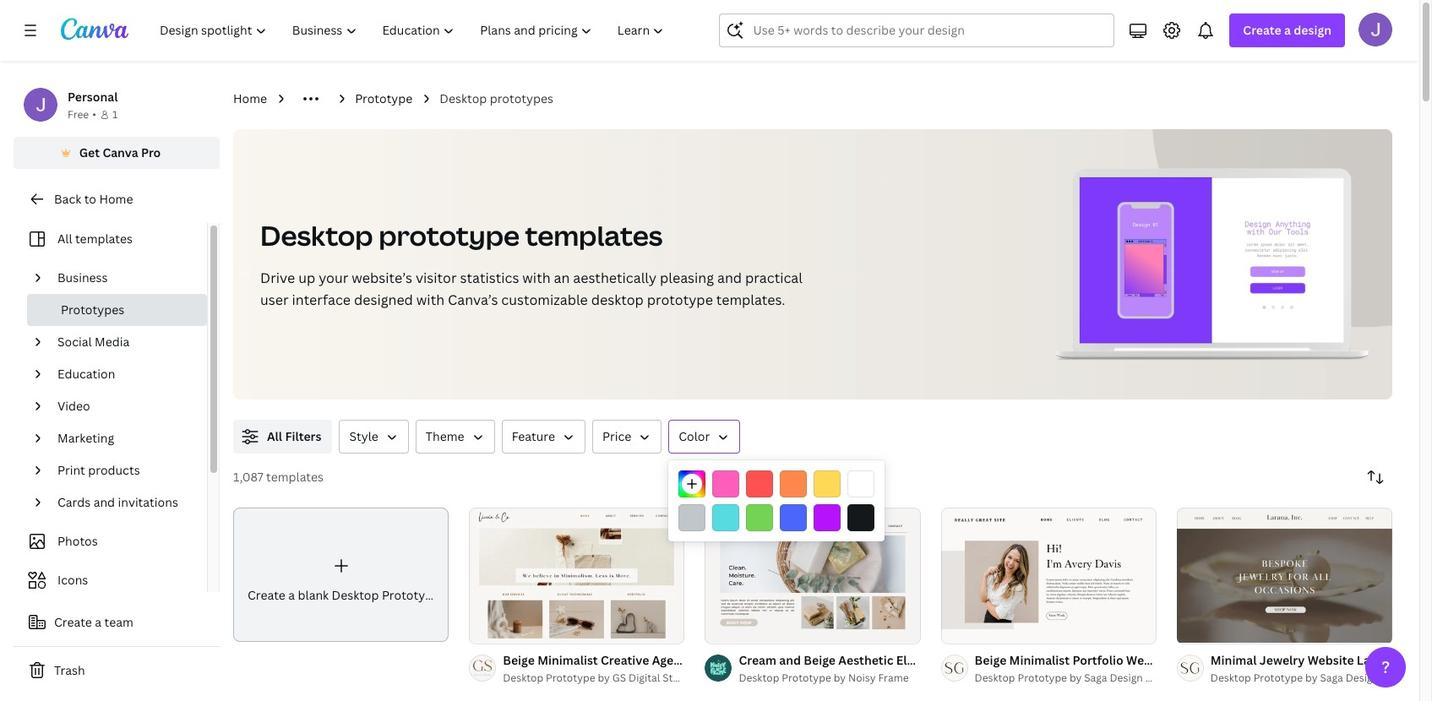 Task type: vqa. For each thing, say whether or not it's contained in the screenshot.
Desktop Prototype By Gs Digital Studio link
yes



Task type: locate. For each thing, give the bounding box(es) containing it.
and up templates.
[[718, 269, 742, 287]]

create inside dropdown button
[[1243, 22, 1282, 38]]

#74d353 image
[[746, 505, 773, 532], [746, 505, 773, 532]]

with down visitor at the left of the page
[[416, 291, 445, 309]]

blank
[[298, 587, 329, 603]]

0 horizontal spatial prototype
[[379, 217, 520, 254]]

1 horizontal spatial 1 of 5 link
[[1177, 508, 1393, 644]]

by left noisy
[[834, 671, 846, 685]]

color button
[[669, 420, 741, 454]]

print products
[[57, 462, 140, 478]]

0 vertical spatial with
[[523, 269, 551, 287]]

a inside create a team button
[[95, 614, 102, 630]]

prototypes
[[61, 302, 124, 318]]

3 studio from the left
[[1382, 671, 1414, 685]]

education
[[57, 366, 115, 382]]

user
[[260, 291, 289, 309]]

cream and beige aesthetic elegant online portfolio shop desktop prototype image
[[705, 508, 921, 643]]

0 horizontal spatial with
[[416, 291, 445, 309]]

templates up aesthetically
[[525, 217, 663, 254]]

by down portfolio
[[1070, 671, 1082, 685]]

minimalist left portfolio
[[1010, 652, 1070, 668]]

1 by from the left
[[598, 671, 610, 685]]

studio down landing
[[1382, 671, 1414, 685]]

education link
[[51, 358, 197, 390]]

4
[[972, 623, 977, 636]]

#4a66fb image
[[780, 505, 807, 532]]

beige inside the beige minimalist creative agency website desktop prototype desktop prototype by gs digital studio
[[503, 652, 535, 668]]

back to home link
[[14, 183, 220, 216]]

#15181b image
[[848, 505, 875, 532], [848, 505, 875, 532]]

3 website from the left
[[1308, 652, 1354, 668]]

2 vertical spatial create
[[54, 614, 92, 630]]

templates down all filters
[[266, 469, 324, 485]]

#fed958 image
[[814, 471, 841, 498]]

0 horizontal spatial 5
[[736, 623, 741, 636]]

#b612fb image
[[814, 505, 841, 532]]

0 horizontal spatial templates
[[75, 231, 133, 247]]

2 horizontal spatial a
[[1285, 22, 1291, 38]]

templates inside all templates link
[[75, 231, 133, 247]]

1 of 5 link for desktop prototype by saga design studio
[[1177, 508, 1393, 644]]

agency
[[652, 652, 695, 668]]

create inside button
[[54, 614, 92, 630]]

2 horizontal spatial studio
[[1382, 671, 1414, 685]]

prototype up visitor at the left of the page
[[379, 217, 520, 254]]

canva
[[103, 145, 138, 161]]

2 saga from the left
[[1320, 671, 1343, 685]]

of up beige minimalist creative agency website desktop prototype link
[[724, 623, 734, 636]]

website right "agency"
[[697, 652, 744, 668]]

filters
[[285, 428, 322, 445]]

and
[[718, 269, 742, 287], [93, 494, 115, 510]]

minimalist inside the beige minimalist creative agency website desktop prototype desktop prototype by gs digital studio
[[538, 652, 598, 668]]

of
[[724, 623, 734, 636], [960, 623, 969, 636], [1196, 623, 1205, 636]]

1 vertical spatial with
[[416, 291, 445, 309]]

1 horizontal spatial templates
[[266, 469, 324, 485]]

create for create a design
[[1243, 22, 1282, 38]]

#c1c6cb image
[[679, 505, 706, 532]]

all templates link
[[24, 223, 197, 255]]

icons
[[57, 572, 88, 588]]

by down minimal jewelry website landing page link at the bottom of the page
[[1306, 671, 1318, 685]]

2 horizontal spatial templates
[[525, 217, 663, 254]]

2 horizontal spatial of
[[1196, 623, 1205, 636]]

top level navigation element
[[149, 14, 679, 47]]

1 up beige minimalist creative agency website desktop prototype link
[[717, 623, 722, 636]]

prototype inside minimal jewelry website landing page desktop prototype by saga design studio
[[1254, 671, 1303, 685]]

of for minimal jewelry website landing page
[[1196, 623, 1205, 636]]

3 of from the left
[[1196, 623, 1205, 636]]

2 of from the left
[[960, 623, 969, 636]]

all inside all templates link
[[57, 231, 72, 247]]

marketing
[[57, 430, 114, 446]]

1 of 4
[[953, 623, 977, 636]]

desktop prototype by saga design studio link
[[975, 670, 1178, 687], [1211, 670, 1414, 687]]

1 horizontal spatial with
[[523, 269, 551, 287]]

1 minimalist from the left
[[538, 652, 598, 668]]

5 up beige minimalist creative agency website desktop prototype link
[[736, 623, 741, 636]]

Sort by button
[[1359, 461, 1393, 494]]

social media link
[[51, 326, 197, 358]]

1 horizontal spatial design
[[1346, 671, 1379, 685]]

2 design from the left
[[1346, 671, 1379, 685]]

1 studio from the left
[[663, 671, 695, 685]]

1 saga from the left
[[1084, 671, 1108, 685]]

saga
[[1084, 671, 1108, 685], [1320, 671, 1343, 685]]

1 horizontal spatial of
[[960, 623, 969, 636]]

free
[[68, 107, 89, 122]]

0 horizontal spatial website
[[697, 652, 744, 668]]

0 horizontal spatial 1 of 5 link
[[705, 508, 921, 644]]

page
[[1406, 652, 1432, 668]]

photos
[[57, 533, 98, 549]]

website inside the beige minimalist creative agency website desktop prototype desktop prototype by gs digital studio
[[697, 652, 744, 668]]

1 vertical spatial prototype
[[647, 291, 713, 309]]

templates for 1,087 templates
[[266, 469, 324, 485]]

3 by from the left
[[1070, 671, 1082, 685]]

0 horizontal spatial saga
[[1084, 671, 1108, 685]]

1 horizontal spatial home
[[233, 90, 267, 106]]

templates
[[525, 217, 663, 254], [75, 231, 133, 247], [266, 469, 324, 485]]

2 studio from the left
[[1146, 671, 1178, 685]]

0 horizontal spatial beige
[[503, 652, 535, 668]]

1,087 templates
[[233, 469, 324, 485]]

1 horizontal spatial and
[[718, 269, 742, 287]]

0 vertical spatial all
[[57, 231, 72, 247]]

1 website from the left
[[697, 652, 744, 668]]

1 horizontal spatial create
[[248, 587, 286, 603]]

back to home
[[54, 191, 133, 207]]

0 vertical spatial a
[[1285, 22, 1291, 38]]

2 horizontal spatial website
[[1308, 652, 1354, 668]]

2 vertical spatial a
[[95, 614, 102, 630]]

by left gs
[[598, 671, 610, 685]]

1 of 5 for desktop prototype by noisy frame
[[717, 623, 741, 636]]

of left 4
[[960, 623, 969, 636]]

and right the cards
[[93, 494, 115, 510]]

templates down 'back to home'
[[75, 231, 133, 247]]

all down back
[[57, 231, 72, 247]]

2 5 from the left
[[1208, 623, 1213, 636]]

a for team
[[95, 614, 102, 630]]

social
[[57, 334, 92, 350]]

jewelry
[[1260, 652, 1305, 668]]

by
[[598, 671, 610, 685], [834, 671, 846, 685], [1070, 671, 1082, 685], [1306, 671, 1318, 685]]

1 of 5 up minimal
[[1189, 623, 1213, 636]]

theme button
[[416, 420, 495, 454]]

1 horizontal spatial 5
[[1208, 623, 1213, 636]]

create for create a team
[[54, 614, 92, 630]]

a inside the create a design dropdown button
[[1285, 22, 1291, 38]]

1 1 of 5 from the left
[[717, 623, 741, 636]]

personal
[[68, 89, 118, 105]]

1 of 5
[[717, 623, 741, 636], [1189, 623, 1213, 636]]

1 horizontal spatial website
[[1127, 652, 1173, 668]]

of up beige minimalist portfolio website desktop prototype link
[[1196, 623, 1205, 636]]

0 horizontal spatial home
[[99, 191, 133, 207]]

minimal jewelry website landing page desktop prototype image
[[1177, 508, 1393, 643]]

0 horizontal spatial a
[[95, 614, 102, 630]]

1 horizontal spatial prototype
[[647, 291, 713, 309]]

#fd5ebb image
[[712, 471, 739, 498], [712, 471, 739, 498]]

1 right •
[[112, 107, 118, 122]]

1 horizontal spatial a
[[288, 587, 295, 603]]

minimalist up desktop prototype by gs digital studio link
[[538, 652, 598, 668]]

prototype
[[355, 90, 413, 106], [382, 587, 440, 603], [797, 652, 855, 668], [1226, 652, 1285, 668], [546, 671, 595, 685], [782, 671, 831, 685], [1018, 671, 1067, 685], [1254, 671, 1303, 685]]

#4a66fb image
[[780, 505, 807, 532]]

#c1c6cb image
[[679, 505, 706, 532]]

design down landing
[[1346, 671, 1379, 685]]

design down beige minimalist portfolio website desktop prototype link
[[1110, 671, 1143, 685]]

website
[[697, 652, 744, 668], [1127, 652, 1173, 668], [1308, 652, 1354, 668]]

theme
[[426, 428, 464, 445]]

up
[[298, 269, 315, 287]]

2 website from the left
[[1127, 652, 1173, 668]]

1 left 4
[[953, 623, 958, 636]]

interface
[[292, 291, 351, 309]]

1 vertical spatial and
[[93, 494, 115, 510]]

desktop prototype by saga design studio link down jewelry
[[1211, 670, 1414, 687]]

video
[[57, 398, 90, 414]]

1 horizontal spatial saga
[[1320, 671, 1343, 685]]

5
[[736, 623, 741, 636], [1208, 623, 1213, 636]]

all templates
[[57, 231, 133, 247]]

create left design
[[1243, 22, 1282, 38]]

style
[[349, 428, 378, 445]]

all left filters
[[267, 428, 282, 445]]

studio down beige minimalist creative agency website desktop prototype link
[[663, 671, 695, 685]]

5 up minimal
[[1208, 623, 1213, 636]]

2 desktop prototype by saga design studio link from the left
[[1211, 670, 1414, 687]]

with up customizable
[[523, 269, 551, 287]]

1 5 from the left
[[736, 623, 741, 636]]

1 of from the left
[[724, 623, 734, 636]]

your
[[319, 269, 349, 287]]

beige minimalist creative agency website desktop prototype image
[[469, 508, 685, 643]]

1 horizontal spatial 1 of 5
[[1189, 623, 1213, 636]]

create down icons
[[54, 614, 92, 630]]

desktop
[[440, 90, 487, 106], [260, 217, 373, 254], [332, 587, 379, 603], [746, 652, 794, 668], [1176, 652, 1224, 668], [503, 671, 544, 685], [739, 671, 779, 685], [975, 671, 1015, 685], [1211, 671, 1251, 685]]

1 horizontal spatial desktop prototype by saga design studio link
[[1211, 670, 1414, 687]]

templates.
[[716, 291, 786, 309]]

create left blank at the left bottom of page
[[248, 587, 286, 603]]

1 1 of 5 link from the left
[[705, 508, 921, 644]]

1 for 1 of 4 link
[[953, 623, 958, 636]]

frame
[[878, 671, 909, 685]]

beige for beige minimalist creative agency website desktop prototype
[[503, 652, 535, 668]]

saga down minimal jewelry website landing page link at the bottom of the page
[[1320, 671, 1343, 685]]

desktop prototype templates image
[[1032, 129, 1393, 400], [1080, 177, 1345, 343]]

beige down 4
[[975, 652, 1007, 668]]

1 vertical spatial home
[[99, 191, 133, 207]]

#fe884c image
[[780, 471, 807, 498]]

2 beige from the left
[[975, 652, 1007, 668]]

portfolio
[[1073, 652, 1124, 668]]

0 horizontal spatial 1 of 5
[[717, 623, 741, 636]]

0 horizontal spatial minimalist
[[538, 652, 598, 668]]

aesthetically
[[573, 269, 657, 287]]

beige up desktop prototype by gs digital studio link
[[503, 652, 535, 668]]

1
[[112, 107, 118, 122], [717, 623, 722, 636], [953, 623, 958, 636], [1189, 623, 1194, 636]]

#55dbe0 image
[[712, 505, 739, 532]]

1 horizontal spatial studio
[[1146, 671, 1178, 685]]

2 minimalist from the left
[[1010, 652, 1070, 668]]

all
[[57, 231, 72, 247], [267, 428, 282, 445]]

1 vertical spatial a
[[288, 587, 295, 603]]

minimalist
[[538, 652, 598, 668], [1010, 652, 1070, 668]]

studio down beige minimalist portfolio website desktop prototype link
[[1146, 671, 1178, 685]]

a
[[1285, 22, 1291, 38], [288, 587, 295, 603], [95, 614, 102, 630]]

business
[[57, 270, 108, 286]]

website right jewelry
[[1308, 652, 1354, 668]]

1 beige from the left
[[503, 652, 535, 668]]

0 horizontal spatial of
[[724, 623, 734, 636]]

1 of 5 link
[[705, 508, 921, 644], [1177, 508, 1393, 644]]

1 up beige minimalist portfolio website desktop prototype link
[[1189, 623, 1194, 636]]

#b612fb image
[[814, 505, 841, 532]]

1 for desktop prototype by saga design studio's the '1 of 5' link
[[1189, 623, 1194, 636]]

all inside all filters 'button'
[[267, 428, 282, 445]]

0 horizontal spatial create
[[54, 614, 92, 630]]

2 1 of 5 from the left
[[1189, 623, 1213, 636]]

add a new color image
[[679, 471, 706, 498]]

website right portfolio
[[1127, 652, 1173, 668]]

an
[[554, 269, 570, 287]]

0 vertical spatial and
[[718, 269, 742, 287]]

design
[[1110, 671, 1143, 685], [1346, 671, 1379, 685]]

all for all filters
[[267, 428, 282, 445]]

0 horizontal spatial desktop prototype by saga design studio link
[[975, 670, 1178, 687]]

0 horizontal spatial all
[[57, 231, 72, 247]]

desktop prototype by saga design studio link down portfolio
[[975, 670, 1178, 687]]

a left design
[[1285, 22, 1291, 38]]

4 by from the left
[[1306, 671, 1318, 685]]

1 design from the left
[[1110, 671, 1143, 685]]

desktop prototype by saga design studio link for portfolio
[[975, 670, 1178, 687]]

creative
[[601, 652, 649, 668]]

add a new color image
[[679, 471, 706, 498]]

website's
[[352, 269, 412, 287]]

0 horizontal spatial design
[[1110, 671, 1143, 685]]

create a design
[[1243, 22, 1332, 38]]

home
[[233, 90, 267, 106], [99, 191, 133, 207]]

2 1 of 5 link from the left
[[1177, 508, 1393, 644]]

minimalist inside beige minimalist portfolio website desktop prototype desktop prototype by saga design studio
[[1010, 652, 1070, 668]]

1 of 4 link
[[941, 508, 1157, 644]]

a left blank at the left bottom of page
[[288, 587, 295, 603]]

1 horizontal spatial all
[[267, 428, 282, 445]]

#ffffff image
[[848, 471, 875, 498], [848, 471, 875, 498]]

1 horizontal spatial beige
[[975, 652, 1007, 668]]

get canva pro
[[79, 145, 161, 161]]

beige inside beige minimalist portfolio website desktop prototype desktop prototype by saga design studio
[[975, 652, 1007, 668]]

0 horizontal spatial studio
[[663, 671, 695, 685]]

#fd5152 image
[[746, 471, 773, 498], [746, 471, 773, 498]]

pleasing
[[660, 269, 714, 287]]

cards and invitations link
[[51, 487, 197, 519]]

prototype down pleasing
[[647, 291, 713, 309]]

0 vertical spatial create
[[1243, 22, 1282, 38]]

designed
[[354, 291, 413, 309]]

website inside minimal jewelry website landing page desktop prototype by saga design studio
[[1308, 652, 1354, 668]]

2 horizontal spatial create
[[1243, 22, 1282, 38]]

saga inside beige minimalist portfolio website desktop prototype desktop prototype by saga design studio
[[1084, 671, 1108, 685]]

a inside create a blank desktop prototype element
[[288, 587, 295, 603]]

1 desktop prototype by saga design studio link from the left
[[975, 670, 1178, 687]]

1 horizontal spatial minimalist
[[1010, 652, 1070, 668]]

saga down portfolio
[[1084, 671, 1108, 685]]

1 vertical spatial all
[[267, 428, 282, 445]]

0 vertical spatial prototype
[[379, 217, 520, 254]]

a left team
[[95, 614, 102, 630]]

beige
[[503, 652, 535, 668], [975, 652, 1007, 668]]

1 of 5 up beige minimalist creative agency website desktop prototype link
[[717, 623, 741, 636]]

None search field
[[720, 14, 1115, 47]]

desktop prototype by noisy frame
[[739, 671, 909, 685]]

1 vertical spatial create
[[248, 587, 286, 603]]



Task type: describe. For each thing, give the bounding box(es) containing it.
home inside 'back to home' link
[[99, 191, 133, 207]]

landing
[[1357, 652, 1403, 668]]

minimal
[[1211, 652, 1257, 668]]

create a blank desktop prototype
[[248, 587, 440, 603]]

by inside minimal jewelry website landing page desktop prototype by saga design studio
[[1306, 671, 1318, 685]]

website inside beige minimalist portfolio website desktop prototype desktop prototype by saga design studio
[[1127, 652, 1173, 668]]

design inside beige minimalist portfolio website desktop prototype desktop prototype by saga design studio
[[1110, 671, 1143, 685]]

minimal jewelry website landing page link
[[1211, 651, 1432, 670]]

gs
[[613, 671, 626, 685]]

cards and invitations
[[57, 494, 178, 510]]

1 of 5 link for desktop prototype by noisy frame
[[705, 508, 921, 644]]

•
[[92, 107, 96, 122]]

desktop
[[591, 291, 644, 309]]

video link
[[51, 390, 197, 423]]

media
[[95, 334, 130, 350]]

create for create a blank desktop prototype
[[248, 587, 286, 603]]

customizable
[[501, 291, 588, 309]]

cards
[[57, 494, 91, 510]]

1 for the '1 of 5' link associated with desktop prototype by noisy frame
[[717, 623, 722, 636]]

price
[[603, 428, 632, 445]]

saga inside minimal jewelry website landing page desktop prototype by saga design studio
[[1320, 671, 1343, 685]]

photos link
[[24, 526, 197, 558]]

pro
[[141, 145, 161, 161]]

desktop prototypes
[[440, 90, 554, 106]]

a for blank
[[288, 587, 295, 603]]

invitations
[[118, 494, 178, 510]]

drive
[[260, 269, 295, 287]]

#fe884c image
[[780, 471, 807, 498]]

minimal jewelry website landing page desktop prototype by saga design studio
[[1211, 652, 1432, 685]]

design
[[1294, 22, 1332, 38]]

beige minimalist portfolio website desktop prototype desktop prototype by saga design studio
[[975, 652, 1285, 685]]

back
[[54, 191, 81, 207]]

2 by from the left
[[834, 671, 846, 685]]

all for all templates
[[57, 231, 72, 247]]

visitor
[[416, 269, 457, 287]]

create a design button
[[1230, 14, 1345, 47]]

desktop prototype by saga design studio link for website
[[1211, 670, 1414, 687]]

print products link
[[51, 455, 197, 487]]

Search search field
[[753, 14, 1104, 46]]

drive up your website's visitor statistics with an aesthetically pleasing and practical user interface designed with canva's customizable desktop prototype templates.
[[260, 269, 803, 309]]

beige minimalist creative agency website desktop prototype link
[[503, 651, 855, 670]]

style button
[[339, 420, 409, 454]]

products
[[88, 462, 140, 478]]

5 for desktop prototype by noisy frame
[[736, 623, 741, 636]]

business link
[[51, 262, 197, 294]]

design inside minimal jewelry website landing page desktop prototype by saga design studio
[[1346, 671, 1379, 685]]

prototype inside drive up your website's visitor statistics with an aesthetically pleasing and practical user interface designed with canva's customizable desktop prototype templates.
[[647, 291, 713, 309]]

create a blank desktop prototype link
[[233, 508, 449, 643]]

all filters button
[[233, 420, 332, 454]]

team
[[104, 614, 133, 630]]

marketing link
[[51, 423, 197, 455]]

studio inside the beige minimalist creative agency website desktop prototype desktop prototype by gs digital studio
[[663, 671, 695, 685]]

0 vertical spatial home
[[233, 90, 267, 106]]

minimalist for creative
[[538, 652, 598, 668]]

home link
[[233, 90, 267, 108]]

desktop prototype by noisy frame link
[[739, 670, 921, 687]]

prototype link
[[355, 90, 413, 108]]

1 of 5 for desktop prototype by saga design studio
[[1189, 623, 1213, 636]]

0 horizontal spatial and
[[93, 494, 115, 510]]

trash link
[[14, 654, 220, 688]]

#55dbe0 image
[[712, 505, 739, 532]]

get
[[79, 145, 100, 161]]

5 for desktop prototype by saga design studio
[[1208, 623, 1213, 636]]

desktop inside minimal jewelry website landing page desktop prototype by saga design studio
[[1211, 671, 1251, 685]]

by inside beige minimalist portfolio website desktop prototype desktop prototype by saga design studio
[[1070, 671, 1082, 685]]

a for design
[[1285, 22, 1291, 38]]

get canva pro button
[[14, 137, 220, 169]]

minimalist for portfolio
[[1010, 652, 1070, 668]]

print
[[57, 462, 85, 478]]

trash
[[54, 663, 85, 679]]

feature
[[512, 428, 555, 445]]

feature button
[[502, 420, 586, 454]]

statistics
[[460, 269, 519, 287]]

to
[[84, 191, 96, 207]]

create a team button
[[14, 606, 220, 640]]

canva's
[[448, 291, 498, 309]]

of for beige minimalist portfolio website desktop prototype
[[960, 623, 969, 636]]

all filters
[[267, 428, 322, 445]]

noisy
[[849, 671, 876, 685]]

price button
[[592, 420, 662, 454]]

practical
[[745, 269, 803, 287]]

1,087
[[233, 469, 263, 485]]

social media
[[57, 334, 130, 350]]

templates for all templates
[[75, 231, 133, 247]]

create a team
[[54, 614, 133, 630]]

studio inside minimal jewelry website landing page desktop prototype by saga design studio
[[1382, 671, 1414, 685]]

desktop prototype by gs digital studio link
[[503, 670, 695, 687]]

beige minimalist portfolio website desktop prototype link
[[975, 651, 1285, 670]]

studio inside beige minimalist portfolio website desktop prototype desktop prototype by saga design studio
[[1146, 671, 1178, 685]]

jacob simon image
[[1359, 13, 1393, 46]]

create a blank desktop prototype element
[[233, 508, 449, 643]]

by inside the beige minimalist creative agency website desktop prototype desktop prototype by gs digital studio
[[598, 671, 610, 685]]

color
[[679, 428, 710, 445]]

beige for beige minimalist portfolio website desktop prototype
[[975, 652, 1007, 668]]

free •
[[68, 107, 96, 122]]

beige minimalist creative agency website desktop prototype desktop prototype by gs digital studio
[[503, 652, 855, 685]]

beige minimalist portfolio website desktop prototype image
[[941, 508, 1157, 643]]

prototypes
[[490, 90, 554, 106]]

icons link
[[24, 565, 197, 597]]

#fed958 image
[[814, 471, 841, 498]]

and inside drive up your website's visitor statistics with an aesthetically pleasing and practical user interface designed with canva's customizable desktop prototype templates.
[[718, 269, 742, 287]]



